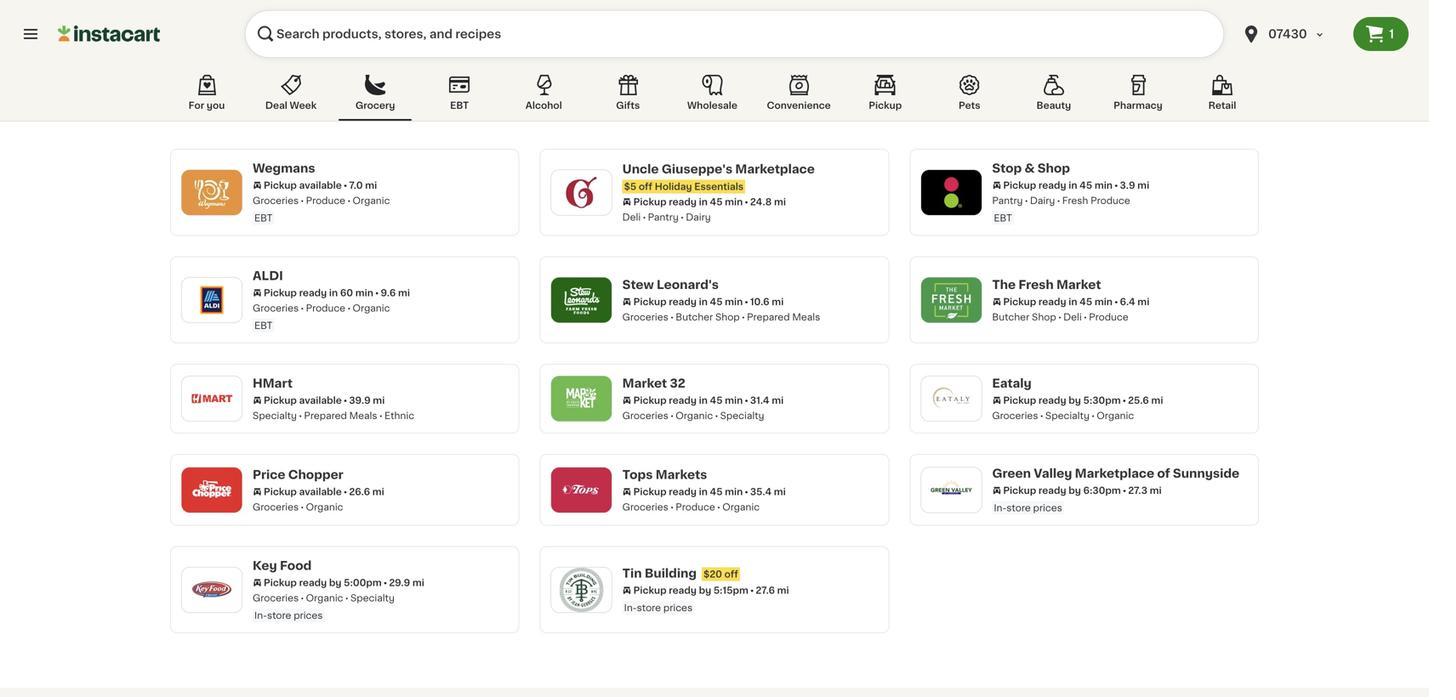 Task type: locate. For each thing, give the bounding box(es) containing it.
0 horizontal spatial marketplace
[[735, 163, 815, 175]]

deli down $5
[[622, 213, 641, 222]]

in- down the green
[[994, 504, 1007, 513]]

organic down "chopper"
[[306, 503, 343, 512]]

the
[[992, 279, 1016, 291]]

groceries down price at left
[[253, 503, 299, 512]]

groceries produce organic ebt down pickup ready in 60 min
[[253, 304, 390, 331]]

pantry
[[992, 196, 1023, 205], [648, 213, 679, 222]]

pickup down key food at the bottom of page
[[264, 579, 297, 588]]

produce down 3.9
[[1091, 196, 1130, 205]]

1 vertical spatial in-store prices
[[624, 604, 693, 613]]

ready down leonard's
[[669, 297, 697, 306]]

min left 3.9
[[1095, 181, 1113, 190]]

hmart logo image
[[190, 377, 234, 421]]

specialty inside groceries organic specialty in-store prices
[[350, 594, 395, 603]]

ready for tops markets
[[669, 487, 697, 497]]

pickup down stew
[[634, 297, 667, 306]]

meals
[[792, 312, 820, 322], [349, 411, 377, 421]]

1 vertical spatial dairy
[[686, 213, 711, 222]]

in-store prices for pickup ready by 6:30pm
[[994, 504, 1062, 513]]

31.4 mi
[[750, 396, 784, 405]]

mi for market 32
[[772, 396, 784, 405]]

2 horizontal spatial store
[[1007, 504, 1031, 513]]

mi for tops markets
[[774, 487, 786, 497]]

45 for market 32
[[710, 396, 723, 405]]

1 horizontal spatial butcher
[[992, 312, 1030, 322]]

mi right 31.4
[[772, 396, 784, 405]]

1 vertical spatial fresh
[[1019, 279, 1054, 291]]

ready left 60
[[299, 288, 327, 298]]

store
[[1007, 504, 1031, 513], [637, 604, 661, 613], [267, 611, 291, 621]]

butcher
[[676, 312, 713, 322], [992, 312, 1030, 322]]

green valley marketplace of sunnyside
[[992, 468, 1240, 480]]

pickup for market 32
[[634, 396, 667, 405]]

0 vertical spatial in-store prices
[[994, 504, 1062, 513]]

45 for the fresh market
[[1080, 297, 1093, 306]]

pickup down 'wegmans'
[[264, 181, 297, 190]]

10.6
[[750, 297, 770, 306]]

marketplace
[[735, 163, 815, 175], [1075, 468, 1155, 480]]

wholesale button
[[676, 71, 749, 121]]

in-store prices down the pickup ready by 6:30pm
[[994, 504, 1062, 513]]

1 horizontal spatial fresh
[[1062, 196, 1088, 205]]

pantry inside pantry dairy fresh produce ebt
[[992, 196, 1023, 205]]

45 up groceries butcher shop prepared meals
[[710, 297, 723, 306]]

beauty button
[[1017, 71, 1091, 121]]

2 available from the top
[[299, 396, 342, 405]]

0 vertical spatial pickup available
[[264, 181, 342, 190]]

instacart image
[[58, 24, 160, 44]]

pickup for aldi
[[264, 288, 297, 298]]

1 vertical spatial off
[[725, 570, 738, 579]]

ready up pantry dairy fresh produce ebt
[[1039, 181, 1067, 190]]

leonard's
[[657, 279, 719, 291]]

pickup ready in 45 min up groceries organic specialty
[[634, 396, 743, 405]]

butcher down leonard's
[[676, 312, 713, 322]]

groceries down market 32
[[622, 411, 669, 421]]

store down key food at the bottom of page
[[267, 611, 291, 621]]

0 vertical spatial dairy
[[1030, 196, 1055, 205]]

ready for green valley marketplace of sunnyside
[[1039, 486, 1067, 496]]

marketplace up "24.8 mi"
[[735, 163, 815, 175]]

pickup ready in 45 min for tops markets
[[634, 487, 743, 497]]

available left 7.0
[[299, 181, 342, 190]]

1 horizontal spatial dairy
[[1030, 196, 1055, 205]]

green valley marketplace of sunnyside logo image
[[929, 468, 974, 512]]

prices down the pickup ready by 6:30pm
[[1033, 504, 1062, 513]]

in up pantry dairy fresh produce ebt
[[1069, 181, 1078, 190]]

0 vertical spatial available
[[299, 181, 342, 190]]

mi right 29.9
[[413, 579, 424, 588]]

3.9 mi
[[1120, 181, 1150, 190]]

2 07430 button from the left
[[1241, 10, 1343, 58]]

6.4
[[1120, 297, 1135, 306]]

in up groceries produce organic
[[699, 487, 708, 497]]

in up butcher shop deli produce
[[1069, 297, 1078, 306]]

chopper
[[288, 469, 343, 481]]

pickup down & at top
[[1003, 181, 1036, 190]]

market 32 logo image
[[560, 377, 604, 421]]

mi right 25.6
[[1151, 396, 1163, 405]]

1 horizontal spatial marketplace
[[1075, 468, 1155, 480]]

0 horizontal spatial butcher
[[676, 312, 713, 322]]

wholesale
[[687, 101, 738, 110]]

3 available from the top
[[299, 487, 342, 497]]

0 vertical spatial marketplace
[[735, 163, 815, 175]]

convenience
[[767, 101, 831, 110]]

pantry down holiday
[[648, 213, 679, 222]]

prices for 6:30pm
[[1033, 504, 1062, 513]]

0 horizontal spatial fresh
[[1019, 279, 1054, 291]]

deli pantry dairy
[[622, 213, 711, 222]]

ebt
[[450, 101, 469, 110], [254, 214, 273, 223], [994, 214, 1012, 223], [254, 321, 273, 331]]

pickup available for wegmans
[[264, 181, 342, 190]]

store for pickup ready by 5:15pm
[[637, 604, 661, 613]]

ready
[[1039, 181, 1067, 190], [669, 197, 697, 207], [299, 288, 327, 298], [669, 297, 697, 306], [1039, 297, 1067, 306], [669, 396, 697, 405], [1039, 396, 1067, 405], [1039, 486, 1067, 496], [669, 487, 697, 497], [299, 579, 327, 588], [669, 586, 697, 596]]

market up butcher shop deli produce
[[1057, 279, 1101, 291]]

pantry dairy fresh produce ebt
[[992, 196, 1130, 223]]

pickup down price at left
[[264, 487, 297, 497]]

None search field
[[245, 10, 1224, 58]]

organic inside groceries organic specialty in-store prices
[[306, 594, 343, 603]]

butcher shop deli produce
[[992, 312, 1129, 322]]

prices down pickup ready by 5:15pm
[[664, 604, 693, 613]]

marketplace up '6:30pm'
[[1075, 468, 1155, 480]]

market left 32
[[622, 378, 667, 390]]

produce down 6.4
[[1089, 312, 1129, 322]]

ready down valley
[[1039, 486, 1067, 496]]

tops markets
[[622, 469, 707, 481]]

45 up pantry dairy fresh produce ebt
[[1080, 181, 1093, 190]]

mi right 7.0
[[365, 181, 377, 190]]

pickup ready in 45 min up pantry dairy fresh produce ebt
[[1003, 181, 1113, 190]]

in- down tin
[[624, 604, 637, 613]]

specialty down "5:00pm"
[[350, 594, 395, 603]]

hmart
[[253, 378, 293, 390]]

groceries down tops
[[622, 503, 669, 512]]

groceries produce organic ebt down 7.0
[[253, 196, 390, 223]]

0 horizontal spatial deli
[[622, 213, 641, 222]]

1 horizontal spatial market
[[1057, 279, 1101, 291]]

1 vertical spatial groceries produce organic ebt
[[253, 304, 390, 331]]

mi right 26.6
[[372, 487, 384, 497]]

mi right 35.4
[[774, 487, 786, 497]]

0 horizontal spatial store
[[267, 611, 291, 621]]

available
[[299, 181, 342, 190], [299, 396, 342, 405], [299, 487, 342, 497]]

1 horizontal spatial in-
[[624, 604, 637, 613]]

in for tops markets
[[699, 487, 708, 497]]

by up groceries organic specialty in-store prices
[[329, 579, 342, 588]]

0 vertical spatial pantry
[[992, 196, 1023, 205]]

shop categories tab list
[[170, 71, 1259, 121]]

in-
[[994, 504, 1007, 513], [624, 604, 637, 613], [254, 611, 267, 621]]

produce down pickup ready in 60 min
[[306, 304, 346, 313]]

ebt inside button
[[450, 101, 469, 110]]

pharmacy button
[[1102, 71, 1175, 121]]

pickup available up groceries organic
[[264, 487, 342, 497]]

1 07430 button from the left
[[1231, 10, 1354, 58]]

1 vertical spatial deli
[[1064, 312, 1082, 322]]

min up groceries butcher shop prepared meals
[[725, 297, 743, 306]]

stop
[[992, 163, 1022, 174]]

pantry down stop
[[992, 196, 1023, 205]]

mi right 27.6
[[777, 586, 789, 596]]

1 vertical spatial marketplace
[[1075, 468, 1155, 480]]

marketplace inside uncle giuseppe's marketplace $5 off holiday essentials
[[735, 163, 815, 175]]

45
[[1080, 181, 1093, 190], [710, 197, 723, 207], [710, 297, 723, 306], [1080, 297, 1093, 306], [710, 396, 723, 405], [710, 487, 723, 497]]

ebt button
[[423, 71, 496, 121]]

0 vertical spatial off
[[639, 182, 653, 191]]

groceries produce organic ebt
[[253, 196, 390, 223], [253, 304, 390, 331]]

shop
[[1038, 163, 1070, 174], [715, 312, 740, 322], [1032, 312, 1056, 322]]

retail
[[1209, 101, 1236, 110]]

29.9
[[389, 579, 410, 588]]

groceries produce organic ebt for aldi
[[253, 304, 390, 331]]

groceries down 'wegmans'
[[253, 196, 299, 205]]

pickup for hmart
[[264, 396, 297, 405]]

1 pickup available from the top
[[264, 181, 342, 190]]

for you
[[189, 101, 225, 110]]

1 horizontal spatial prices
[[664, 604, 693, 613]]

2 horizontal spatial in-
[[994, 504, 1007, 513]]

ready down holiday
[[669, 197, 697, 207]]

0 horizontal spatial meals
[[349, 411, 377, 421]]

store inside groceries organic specialty in-store prices
[[267, 611, 291, 621]]

26.6 mi
[[349, 487, 384, 497]]

0 horizontal spatial prices
[[294, 611, 323, 621]]

1 vertical spatial available
[[299, 396, 342, 405]]

organic
[[353, 196, 390, 205], [353, 304, 390, 313], [676, 411, 713, 421], [1097, 411, 1134, 421], [306, 503, 343, 512], [722, 503, 760, 512], [306, 594, 343, 603]]

ready down the tin building $20 off
[[669, 586, 697, 596]]

1 horizontal spatial pantry
[[992, 196, 1023, 205]]

mi right 39.9
[[373, 396, 385, 405]]

groceries
[[253, 196, 299, 205], [253, 304, 299, 313], [622, 312, 669, 322], [622, 411, 669, 421], [992, 411, 1038, 421], [253, 503, 299, 512], [622, 503, 669, 512], [253, 594, 299, 603]]

pickup down tin
[[634, 586, 667, 596]]

pickup ready by 5:15pm
[[634, 586, 749, 596]]

organic down 9.6
[[353, 304, 390, 313]]

shop down "the fresh market"
[[1032, 312, 1056, 322]]

1 horizontal spatial prepared
[[747, 312, 790, 322]]

groceries down key food at the bottom of page
[[253, 594, 299, 603]]

markets
[[656, 469, 707, 481]]

45 up groceries organic specialty
[[710, 396, 723, 405]]

0 horizontal spatial off
[[639, 182, 653, 191]]

0 horizontal spatial market
[[622, 378, 667, 390]]

in for stew leonard's
[[699, 297, 708, 306]]

by
[[1069, 396, 1081, 405], [1069, 486, 1081, 496], [329, 579, 342, 588], [699, 586, 711, 596]]

0 horizontal spatial in-store prices
[[624, 604, 693, 613]]

0 vertical spatial meals
[[792, 312, 820, 322]]

1 horizontal spatial meals
[[792, 312, 820, 322]]

min left 31.4
[[725, 396, 743, 405]]

aldi logo image
[[190, 278, 234, 322]]

ready for stew leonard's
[[669, 297, 697, 306]]

mi right 27.3
[[1150, 486, 1162, 496]]

pickup
[[869, 101, 902, 110], [264, 181, 297, 190], [1003, 181, 1036, 190], [634, 197, 667, 207], [264, 288, 297, 298], [634, 297, 667, 306], [1003, 297, 1036, 306], [264, 396, 297, 405], [634, 396, 667, 405], [1003, 396, 1036, 405], [1003, 486, 1036, 496], [264, 487, 297, 497], [634, 487, 667, 497], [264, 579, 297, 588], [634, 586, 667, 596]]

2 groceries produce organic ebt from the top
[[253, 304, 390, 331]]

Search field
[[245, 10, 1224, 58]]

pickup ready in 45 min for stew leonard's
[[634, 297, 743, 306]]

shop down leonard's
[[715, 312, 740, 322]]

min left 35.4
[[725, 487, 743, 497]]

produce down 'wegmans'
[[306, 196, 346, 205]]

dairy
[[1030, 196, 1055, 205], [686, 213, 711, 222]]

market 32
[[622, 378, 686, 390]]

25.6
[[1128, 396, 1149, 405]]

pickup down the green
[[1003, 486, 1036, 496]]

prepared up "chopper"
[[304, 411, 347, 421]]

3 pickup available from the top
[[264, 487, 342, 497]]

pickup ready in 45 min down leonard's
[[634, 297, 743, 306]]

1 horizontal spatial store
[[637, 604, 661, 613]]

in down leonard's
[[699, 297, 708, 306]]

pickup ready in 45 min
[[1003, 181, 1113, 190], [634, 197, 743, 207], [634, 297, 743, 306], [1003, 297, 1113, 306], [634, 396, 743, 405], [634, 487, 743, 497]]

1 vertical spatial pickup available
[[264, 396, 342, 405]]

available up specialty prepared meals ethnic
[[299, 396, 342, 405]]

price
[[253, 469, 285, 481]]

0 vertical spatial market
[[1057, 279, 1101, 291]]

0 vertical spatial groceries produce organic ebt
[[253, 196, 390, 223]]

2 vertical spatial available
[[299, 487, 342, 497]]

pickup down aldi in the left top of the page
[[264, 288, 297, 298]]

off right $5
[[639, 182, 653, 191]]

pickup for the fresh market
[[1003, 297, 1036, 306]]

groceries organic
[[253, 503, 343, 512]]

in-store prices
[[994, 504, 1062, 513], [624, 604, 693, 613]]

prepared down 10.6 mi
[[747, 312, 790, 322]]

1 horizontal spatial off
[[725, 570, 738, 579]]

produce down markets
[[676, 503, 715, 512]]

organic down 5:30pm
[[1097, 411, 1134, 421]]

tin building logo image
[[560, 568, 604, 612]]

pickup ready in 45 min up groceries produce organic
[[634, 487, 743, 497]]

1 vertical spatial market
[[622, 378, 667, 390]]

1 available from the top
[[299, 181, 342, 190]]

min for stop & shop
[[1095, 181, 1113, 190]]

1 vertical spatial pantry
[[648, 213, 679, 222]]

prices down pickup ready by 5:00pm
[[294, 611, 323, 621]]

5:00pm
[[344, 579, 382, 588]]

fresh
[[1062, 196, 1088, 205], [1019, 279, 1054, 291]]

ready down markets
[[669, 487, 697, 497]]

min
[[1095, 181, 1113, 190], [725, 197, 743, 207], [355, 288, 373, 298], [725, 297, 743, 306], [1095, 297, 1113, 306], [725, 396, 743, 405], [725, 487, 743, 497]]

store down the green
[[1007, 504, 1031, 513]]

ready down food
[[299, 579, 327, 588]]

1 vertical spatial prepared
[[304, 411, 347, 421]]

6.4 mi
[[1120, 297, 1150, 306]]

45 down "essentials"
[[710, 197, 723, 207]]

in up groceries organic specialty
[[699, 396, 708, 405]]

1 horizontal spatial in-store prices
[[994, 504, 1062, 513]]

pickup ready in 45 min up butcher shop deli produce
[[1003, 297, 1113, 306]]

shop right & at top
[[1038, 163, 1070, 174]]

by for key food
[[329, 579, 342, 588]]

gifts
[[616, 101, 640, 110]]

2 vertical spatial pickup available
[[264, 487, 342, 497]]

45 up groceries produce organic
[[710, 487, 723, 497]]

07430
[[1269, 28, 1307, 40]]

in for the fresh market
[[1069, 297, 1078, 306]]

store down tin
[[637, 604, 661, 613]]

2 pickup available from the top
[[264, 396, 342, 405]]

2 horizontal spatial prices
[[1033, 504, 1062, 513]]

45 for stew leonard's
[[710, 297, 723, 306]]

pickup button
[[849, 71, 922, 121]]

butcher down the
[[992, 312, 1030, 322]]

0 vertical spatial fresh
[[1062, 196, 1088, 205]]

pickup down eataly
[[1003, 396, 1036, 405]]

in for market 32
[[699, 396, 708, 405]]

tops
[[622, 469, 653, 481]]

0 horizontal spatial in-
[[254, 611, 267, 621]]

pickup for stop & shop
[[1003, 181, 1036, 190]]

07430 button
[[1231, 10, 1354, 58], [1241, 10, 1343, 58]]

ebt down aldi in the left top of the page
[[254, 321, 273, 331]]

in for aldi
[[329, 288, 338, 298]]

deli
[[622, 213, 641, 222], [1064, 312, 1082, 322]]

available down "chopper"
[[299, 487, 342, 497]]

produce
[[306, 196, 346, 205], [1091, 196, 1130, 205], [306, 304, 346, 313], [1089, 312, 1129, 322], [676, 503, 715, 512]]

mi for key food
[[413, 579, 424, 588]]

2 butcher from the left
[[992, 312, 1030, 322]]

1 groceries produce organic ebt from the top
[[253, 196, 390, 223]]

1 vertical spatial meals
[[349, 411, 377, 421]]

price chopper logo image
[[190, 468, 234, 512]]

pickup ready in 45 min down holiday
[[634, 197, 743, 207]]



Task type: vqa. For each thing, say whether or not it's contained in the screenshot.


Task type: describe. For each thing, give the bounding box(es) containing it.
groceries down stew
[[622, 312, 669, 322]]

uncle giuseppe's marketplace $5 off holiday essentials
[[622, 163, 815, 191]]

mi for wegmans
[[365, 181, 377, 190]]

groceries produce organic
[[622, 503, 760, 512]]

the fresh market
[[992, 279, 1101, 291]]

pickup for tops markets
[[634, 487, 667, 497]]

ready for eataly
[[1039, 396, 1067, 405]]

27.3 mi
[[1128, 486, 1162, 496]]

ready for market 32
[[669, 396, 697, 405]]

pickup available for hmart
[[264, 396, 342, 405]]

pickup for eataly
[[1003, 396, 1036, 405]]

45 for stop & shop
[[1080, 181, 1093, 190]]

min for tops markets
[[725, 487, 743, 497]]

mi for aldi
[[398, 288, 410, 298]]

specialty down the hmart in the bottom of the page
[[253, 411, 297, 421]]

pickup inside pickup 'button'
[[869, 101, 902, 110]]

5:15pm
[[714, 586, 749, 596]]

groceries down aldi in the left top of the page
[[253, 304, 299, 313]]

deal
[[265, 101, 287, 110]]

deal week button
[[254, 71, 328, 121]]

uncle giuseppe's marketplace logo image
[[560, 170, 604, 215]]

stew
[[622, 279, 654, 291]]

for
[[189, 101, 204, 110]]

pickup for key food
[[264, 579, 297, 588]]

gifts button
[[592, 71, 665, 121]]

$5
[[624, 182, 637, 191]]

31.4
[[750, 396, 770, 405]]

10.6 mi
[[750, 297, 784, 306]]

you
[[207, 101, 225, 110]]

mi for green valley marketplace of sunnyside
[[1150, 486, 1162, 496]]

pickup for stew leonard's
[[634, 297, 667, 306]]

0 horizontal spatial pantry
[[648, 213, 679, 222]]

pharmacy
[[1114, 101, 1163, 110]]

store for pickup ready by 6:30pm
[[1007, 504, 1031, 513]]

mi for the fresh market
[[1138, 297, 1150, 306]]

32
[[670, 378, 686, 390]]

specialty down pickup ready by 5:30pm
[[1046, 411, 1090, 421]]

groceries down eataly
[[992, 411, 1038, 421]]

1 horizontal spatial deli
[[1064, 312, 1082, 322]]

by for eataly
[[1069, 396, 1081, 405]]

9.6 mi
[[381, 288, 410, 298]]

stew leonard's
[[622, 279, 719, 291]]

ready for key food
[[299, 579, 327, 588]]

specialty prepared meals ethnic
[[253, 411, 414, 421]]

min for the fresh market
[[1095, 297, 1113, 306]]

ethnic
[[385, 411, 414, 421]]

ready for aldi
[[299, 288, 327, 298]]

groceries organic specialty
[[622, 411, 764, 421]]

beauty
[[1037, 101, 1071, 110]]

in down "essentials"
[[699, 197, 708, 207]]

min down "essentials"
[[725, 197, 743, 207]]

&
[[1025, 163, 1035, 174]]

pickup ready in 45 min for the fresh market
[[1003, 297, 1113, 306]]

available for wegmans
[[299, 181, 342, 190]]

27.6
[[756, 586, 775, 596]]

holiday
[[655, 182, 692, 191]]

mi for price chopper
[[372, 487, 384, 497]]

3.9
[[1120, 181, 1135, 190]]

mi right 24.8
[[774, 197, 786, 207]]

grocery button
[[339, 71, 412, 121]]

25.6 mi
[[1128, 396, 1163, 405]]

in- inside groceries organic specialty in-store prices
[[254, 611, 267, 621]]

tin
[[622, 568, 642, 580]]

stew leonard's logo image
[[560, 278, 604, 322]]

35.4 mi
[[750, 487, 786, 497]]

off inside the tin building $20 off
[[725, 570, 738, 579]]

organic down 32
[[676, 411, 713, 421]]

sunnyside
[[1173, 468, 1240, 480]]

alcohol button
[[507, 71, 580, 121]]

by for green valley marketplace of sunnyside
[[1069, 486, 1081, 496]]

marketplace for valley
[[1075, 468, 1155, 480]]

ready for the fresh market
[[1039, 297, 1067, 306]]

pickup up "deli pantry dairy"
[[634, 197, 667, 207]]

organic down 7.0 mi
[[353, 196, 390, 205]]

27.3
[[1128, 486, 1148, 496]]

eataly
[[992, 378, 1032, 390]]

60
[[340, 288, 353, 298]]

24.8
[[750, 197, 772, 207]]

min for aldi
[[355, 288, 373, 298]]

week
[[290, 101, 317, 110]]

by down $20 on the bottom
[[699, 586, 711, 596]]

groceries inside groceries organic specialty in-store prices
[[253, 594, 299, 603]]

7.0
[[349, 181, 363, 190]]

ready for stop & shop
[[1039, 181, 1067, 190]]

7.0 mi
[[349, 181, 377, 190]]

9.6
[[381, 288, 396, 298]]

prices for 5:15pm
[[664, 604, 693, 613]]

ebt down 'wegmans'
[[254, 214, 273, 223]]

mi for hmart
[[373, 396, 385, 405]]

pickup ready by 5:30pm
[[1003, 396, 1121, 405]]

0 horizontal spatial prepared
[[304, 411, 347, 421]]

mi for stop & shop
[[1138, 181, 1150, 190]]

1 button
[[1354, 17, 1409, 51]]

grocery
[[355, 101, 395, 110]]

groceries organic specialty in-store prices
[[253, 594, 395, 621]]

min for market 32
[[725, 396, 743, 405]]

eataly logo image
[[929, 377, 974, 421]]

key food logo image
[[190, 568, 234, 612]]

pickup ready in 45 min for stop & shop
[[1003, 181, 1113, 190]]

39.9 mi
[[349, 396, 385, 405]]

pickup ready by 6:30pm
[[1003, 486, 1121, 496]]

0 vertical spatial prepared
[[747, 312, 790, 322]]

key food
[[253, 560, 312, 572]]

stop & shop
[[992, 163, 1070, 174]]

ebt inside pantry dairy fresh produce ebt
[[994, 214, 1012, 223]]

pickup ready in 45 min for market 32
[[634, 396, 743, 405]]

1 butcher from the left
[[676, 312, 713, 322]]

29.9 mi
[[389, 579, 424, 588]]

tops markets logo image
[[560, 468, 604, 512]]

price chopper
[[253, 469, 343, 481]]

in- for pickup ready by 6:30pm
[[994, 504, 1007, 513]]

available for price chopper
[[299, 487, 342, 497]]

pickup ready by 5:00pm
[[264, 579, 382, 588]]

1
[[1389, 28, 1394, 40]]

food
[[280, 560, 312, 572]]

in- for pickup ready by 5:15pm
[[624, 604, 637, 613]]

wegmans
[[253, 163, 315, 174]]

0 horizontal spatial dairy
[[686, 213, 711, 222]]

giuseppe's
[[662, 163, 733, 175]]

mi for stew leonard's
[[772, 297, 784, 306]]

mi for eataly
[[1151, 396, 1163, 405]]

shop for &
[[1038, 163, 1070, 174]]

min for stew leonard's
[[725, 297, 743, 306]]

pets button
[[933, 71, 1006, 121]]

deal week
[[265, 101, 317, 110]]

26.6
[[349, 487, 370, 497]]

0 vertical spatial deli
[[622, 213, 641, 222]]

convenience button
[[760, 71, 838, 121]]

6:30pm
[[1083, 486, 1121, 496]]

shop for butcher
[[715, 312, 740, 322]]

stop & shop logo image
[[929, 170, 974, 215]]

wegmans logo image
[[190, 170, 234, 215]]

groceries produce organic ebt for wegmans
[[253, 196, 390, 223]]

in for stop & shop
[[1069, 181, 1078, 190]]

specialty down 31.4
[[720, 411, 764, 421]]

of
[[1157, 468, 1170, 480]]

available for hmart
[[299, 396, 342, 405]]

35.4
[[750, 487, 772, 497]]

pets
[[959, 101, 981, 110]]

aldi
[[253, 270, 283, 282]]

the fresh market logo image
[[929, 278, 974, 322]]

off inside uncle giuseppe's marketplace $5 off holiday essentials
[[639, 182, 653, 191]]

uncle
[[622, 163, 659, 175]]

valley
[[1034, 468, 1072, 480]]

prices inside groceries organic specialty in-store prices
[[294, 611, 323, 621]]

pickup for price chopper
[[264, 487, 297, 497]]

pickup for green valley marketplace of sunnyside
[[1003, 486, 1036, 496]]

fresh inside pantry dairy fresh produce ebt
[[1062, 196, 1088, 205]]

for you button
[[170, 71, 243, 121]]

39.9
[[349, 396, 371, 405]]

pickup available for price chopper
[[264, 487, 342, 497]]

tin building $20 off
[[622, 568, 738, 580]]

alcohol
[[526, 101, 562, 110]]

organic down 35.4
[[722, 503, 760, 512]]

green
[[992, 468, 1031, 480]]

$20
[[704, 570, 722, 579]]

produce inside pantry dairy fresh produce ebt
[[1091, 196, 1130, 205]]

pickup for wegmans
[[264, 181, 297, 190]]

in-store prices for pickup ready by 5:15pm
[[624, 604, 693, 613]]

marketplace for giuseppe's
[[735, 163, 815, 175]]

45 for tops markets
[[710, 487, 723, 497]]

key
[[253, 560, 277, 572]]

dairy inside pantry dairy fresh produce ebt
[[1030, 196, 1055, 205]]



